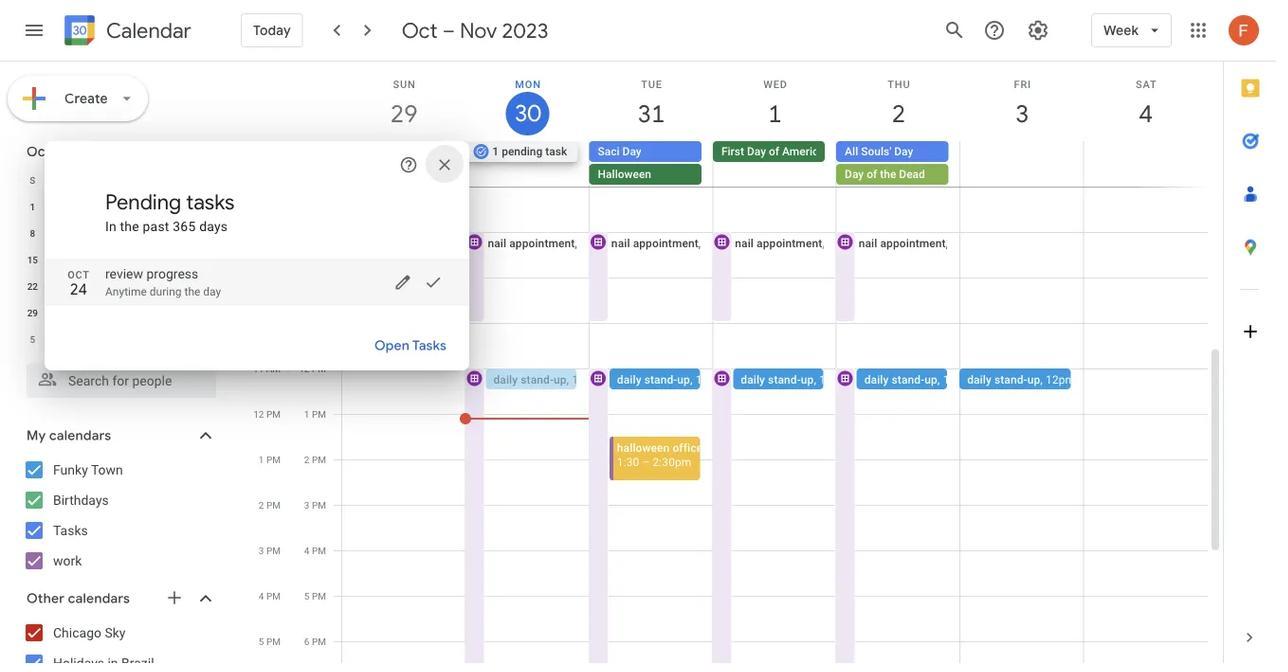 Task type: locate. For each thing, give the bounding box(es) containing it.
1 daily stand-up , 12pm from the left
[[493, 373, 602, 386]]

29 row
[[18, 300, 222, 326]]

0 vertical spatial 29
[[389, 98, 416, 129]]

4 up "11" element
[[117, 201, 123, 212]]

the inside pending tasks in the past 365 days
[[120, 219, 139, 234]]

Search for people text field
[[38, 364, 205, 398]]

3 pm
[[304, 500, 326, 511], [259, 545, 281, 557]]

day inside saci day halloween
[[623, 145, 642, 158]]

11 left am
[[253, 363, 264, 375]]

5 pm up '6 pm'
[[304, 591, 326, 602]]

halloween button
[[589, 164, 702, 185]]

29 link
[[382, 92, 426, 136]]

4 inside october 2023 grid
[[117, 201, 123, 212]]

the right of
[[880, 168, 896, 181]]

edit button
[[388, 267, 418, 298]]

oct inside list item
[[67, 269, 90, 281]]

1 horizontal spatial oct
[[402, 17, 438, 44]]

11 inside october 2023 grid
[[115, 228, 125, 239]]

0 horizontal spatial 3 pm
[[259, 545, 281, 557]]

1 vertical spatial 29
[[27, 307, 38, 319]]

1 horizontal spatial –
[[642, 456, 650, 469]]

day left of
[[845, 168, 864, 181]]

–
[[442, 17, 455, 44], [642, 456, 650, 469]]

1 vertical spatial tasks
[[53, 523, 88, 539]]

oct for oct – nov 2023
[[402, 17, 438, 44]]

progress
[[147, 266, 198, 282]]

sat 4
[[1136, 78, 1157, 129]]

pending tasks list
[[45, 259, 469, 306]]

0 horizontal spatial the
[[120, 219, 139, 234]]

of
[[867, 168, 877, 181]]

1 horizontal spatial 11
[[253, 363, 264, 375]]

cell containing saci day
[[589, 141, 713, 187]]

day
[[623, 145, 642, 158], [894, 145, 913, 158], [845, 168, 864, 181]]

12 down 11 am
[[253, 409, 264, 420]]

3
[[1014, 98, 1028, 129], [304, 500, 310, 511], [259, 545, 264, 557]]

row
[[334, 141, 1223, 187], [18, 193, 222, 220], [18, 220, 222, 247], [18, 247, 222, 273], [18, 273, 222, 300]]

1 vertical spatial the
[[120, 219, 139, 234]]

tasks up work
[[53, 523, 88, 539]]

tab list
[[1224, 62, 1276, 612]]

thu
[[888, 78, 911, 90]]

21
[[202, 254, 213, 265]]

tasks right 'open'
[[412, 338, 447, 355]]

daily stand-up , 12pm
[[493, 373, 602, 386], [617, 373, 725, 386], [741, 373, 849, 386], [864, 373, 973, 386], [967, 373, 1075, 386]]

0 vertical spatial 3
[[1014, 98, 1028, 129]]

0 vertical spatial 12 pm
[[299, 363, 326, 375]]

17 element
[[79, 248, 102, 271]]

week
[[1104, 22, 1139, 39]]

calendars for my calendars
[[49, 428, 111, 445]]

29 down sun
[[389, 98, 416, 129]]

week button
[[1091, 8, 1172, 53]]

1 horizontal spatial 5 pm
[[304, 591, 326, 602]]

funky
[[53, 462, 88, 478]]

pending
[[502, 145, 543, 158]]

friday column header
[[164, 167, 193, 193]]

24 inside october 2023 grid
[[85, 281, 96, 292]]

29 down 22
[[27, 307, 38, 319]]

1 stand- from the left
[[521, 373, 554, 386]]

0 vertical spatial calendars
[[49, 428, 111, 445]]

row containing 15
[[18, 247, 222, 273]]

1 vertical spatial 4 pm
[[259, 591, 281, 602]]

create
[[64, 90, 108, 107]]

0 vertical spatial 12
[[144, 228, 154, 239]]

5 up past
[[146, 201, 152, 212]]

12 pm right am
[[299, 363, 326, 375]]

3 daily from the left
[[741, 373, 765, 386]]

1 up from the left
[[554, 373, 567, 386]]

0 horizontal spatial 29
[[27, 307, 38, 319]]

calendars up the chicago sky
[[68, 591, 130, 608]]

0 vertical spatial tasks
[[412, 338, 447, 355]]

4 appointment from the left
[[880, 237, 946, 250]]

day up the dead at the top right of the page
[[894, 145, 913, 158]]

main drawer image
[[23, 19, 46, 42]]

2 horizontal spatial 2
[[891, 98, 904, 129]]

tue 31
[[637, 78, 664, 129]]

daily
[[493, 373, 518, 386], [617, 373, 642, 386], [741, 373, 765, 386], [864, 373, 889, 386], [967, 373, 992, 386]]

cell
[[342, 141, 466, 187], [589, 141, 713, 187], [836, 141, 960, 187], [960, 141, 1083, 187], [1083, 141, 1207, 187], [47, 300, 76, 326]]

31
[[637, 98, 664, 129]]

the inside all souls' day day of the dead
[[880, 168, 896, 181]]

grid
[[243, 62, 1223, 665]]

2023
[[502, 17, 548, 44], [84, 143, 115, 160]]

mon
[[515, 78, 541, 90]]

stand-
[[521, 373, 554, 386], [644, 373, 677, 386], [768, 373, 801, 386], [892, 373, 925, 386], [995, 373, 1027, 386]]

2 vertical spatial 2
[[259, 500, 264, 511]]

calendars inside "dropdown button"
[[68, 591, 130, 608]]

19 element
[[138, 248, 160, 271]]

4 12pm from the left
[[943, 373, 973, 386]]

12 element
[[138, 222, 160, 245]]

5 down 29 element
[[30, 334, 35, 345]]

24 down 17
[[85, 281, 96, 292]]

the right 27
[[184, 285, 200, 299]]

4 pm
[[304, 545, 326, 557], [259, 591, 281, 602]]

0 vertical spatial 2 pm
[[304, 454, 326, 466]]

31 element
[[79, 302, 102, 324]]

2 pm
[[304, 454, 326, 466], [259, 500, 281, 511]]

november 1 element
[[109, 302, 131, 324]]

1 horizontal spatial 4 pm
[[304, 545, 326, 557]]

nail
[[488, 237, 506, 250], [611, 237, 630, 250], [735, 237, 754, 250], [859, 237, 877, 250]]

– left the nov
[[442, 17, 455, 44]]

24 right 23
[[70, 280, 87, 300]]

1 horizontal spatial 2023
[[502, 17, 548, 44]]

0 vertical spatial 2
[[891, 98, 904, 129]]

anytime
[[105, 285, 147, 299]]

1 horizontal spatial day
[[845, 168, 864, 181]]

funky town
[[53, 462, 123, 478]]

27 element
[[167, 275, 190, 298]]

0 horizontal spatial 4 pm
[[259, 591, 281, 602]]

24 inside oct 24
[[70, 280, 87, 300]]

the inside review progress anytime during the day
[[184, 285, 200, 299]]

1 vertical spatial 1 pm
[[259, 454, 281, 466]]

today button
[[241, 8, 303, 53]]

15
[[27, 254, 38, 265]]

11
[[115, 228, 125, 239], [253, 363, 264, 375]]

add other calendars image
[[165, 589, 184, 608]]

12
[[144, 228, 154, 239], [299, 363, 310, 375], [253, 409, 264, 420]]

october 2023 grid
[[18, 167, 222, 353]]

0 horizontal spatial 6
[[175, 201, 181, 212]]

24
[[70, 280, 87, 300], [85, 281, 96, 292]]

row containing 1 pending task
[[334, 141, 1223, 187]]

1 vertical spatial 11
[[253, 363, 264, 375]]

2 horizontal spatial day
[[894, 145, 913, 158]]

30, today element
[[50, 302, 73, 324]]

birthdays
[[53, 493, 109, 508]]

1 vertical spatial calendars
[[68, 591, 130, 608]]

0 horizontal spatial 5 pm
[[259, 636, 281, 648]]

oct 24
[[67, 269, 90, 300]]

0 horizontal spatial 2 pm
[[259, 500, 281, 511]]

0 horizontal spatial 2023
[[84, 143, 115, 160]]

oct
[[402, 17, 438, 44], [67, 269, 90, 281]]

1 pm
[[304, 409, 326, 420], [259, 454, 281, 466]]

pending
[[105, 189, 181, 215]]

2 horizontal spatial 3
[[1014, 98, 1028, 129]]

row containing 1
[[18, 193, 222, 220]]

calendars inside dropdown button
[[49, 428, 111, 445]]

4
[[1138, 98, 1152, 129], [117, 201, 123, 212], [304, 545, 310, 557], [259, 591, 264, 602]]

row group
[[18, 193, 222, 353]]

my
[[27, 428, 46, 445]]

2 daily stand-up , 12pm from the left
[[617, 373, 725, 386]]

all souls' day day of the dead
[[845, 145, 925, 181]]

0 horizontal spatial tasks
[[53, 523, 88, 539]]

12 pm down 11 am
[[253, 409, 281, 420]]

review progress, october 24. list item
[[45, 259, 469, 306]]

1 vertical spatial 12
[[299, 363, 310, 375]]

1 horizontal spatial 1 pm
[[304, 409, 326, 420]]

open
[[375, 338, 410, 355]]

3 nail from the left
[[735, 237, 754, 250]]

0 vertical spatial 2023
[[502, 17, 548, 44]]

0 horizontal spatial 3
[[259, 545, 264, 557]]

1 vertical spatial 3
[[304, 500, 310, 511]]

calendar
[[106, 18, 191, 44]]

row containing 8
[[18, 220, 222, 247]]

appointment
[[509, 237, 575, 250], [633, 237, 699, 250], [757, 237, 822, 250], [880, 237, 946, 250]]

oct up sun
[[402, 17, 438, 44]]

open tasks
[[375, 338, 447, 355]]

6 inside 'row'
[[175, 201, 181, 212]]

0 horizontal spatial oct
[[67, 269, 90, 281]]

0 vertical spatial 6
[[175, 201, 181, 212]]

other calendars
[[27, 591, 130, 608]]

12 up the 19
[[144, 228, 154, 239]]

1 horizontal spatial 3 pm
[[304, 500, 326, 511]]

5 stand- from the left
[[995, 373, 1027, 386]]

1 horizontal spatial the
[[184, 285, 200, 299]]

1 horizontal spatial 12
[[253, 409, 264, 420]]

tasks inside button
[[412, 338, 447, 355]]

11 up '18'
[[115, 228, 125, 239]]

0 horizontal spatial 2
[[259, 500, 264, 511]]

5 pm left '6 pm'
[[259, 636, 281, 648]]

1 vertical spatial 5 pm
[[259, 636, 281, 648]]

1 horizontal spatial 29
[[389, 98, 416, 129]]

row containing 22
[[18, 273, 222, 300]]

calendars up funky town at left bottom
[[49, 428, 111, 445]]

day right "saci"
[[623, 145, 642, 158]]

1
[[767, 98, 781, 129], [492, 145, 499, 158], [30, 201, 35, 212], [304, 409, 310, 420], [259, 454, 264, 466]]

my calendars list
[[4, 455, 235, 576]]

day
[[203, 285, 221, 299]]

party
[[706, 441, 732, 455]]

1 vertical spatial 6
[[304, 636, 310, 648]]

the right in
[[120, 219, 139, 234]]

1 vertical spatial –
[[642, 456, 650, 469]]

in
[[105, 219, 117, 234]]

0 vertical spatial 11
[[115, 228, 125, 239]]

2 horizontal spatial 12
[[299, 363, 310, 375]]

14 element
[[196, 222, 219, 245]]

26 element
[[138, 275, 160, 298]]

2 nail from the left
[[611, 237, 630, 250]]

2023 up s row
[[84, 143, 115, 160]]

4 down sat
[[1138, 98, 1152, 129]]

2023 right the nov
[[502, 17, 548, 44]]

0 horizontal spatial 12
[[144, 228, 154, 239]]

0 horizontal spatial 12 pm
[[253, 409, 281, 420]]

wed
[[763, 78, 788, 90]]

oct down 17
[[67, 269, 90, 281]]

today
[[253, 22, 291, 39]]

0 vertical spatial oct
[[402, 17, 438, 44]]

1 horizontal spatial 6
[[304, 636, 310, 648]]

0 horizontal spatial –
[[442, 17, 455, 44]]

0 horizontal spatial day
[[623, 145, 642, 158]]

up
[[554, 373, 567, 386], [677, 373, 690, 386], [801, 373, 814, 386], [925, 373, 938, 386], [1027, 373, 1040, 386]]

2 horizontal spatial the
[[880, 168, 896, 181]]

2 daily from the left
[[617, 373, 642, 386]]

1 appointment from the left
[[509, 237, 575, 250]]

2 vertical spatial the
[[184, 285, 200, 299]]

1 vertical spatial oct
[[67, 269, 90, 281]]

s
[[30, 174, 35, 186]]

1 vertical spatial 2
[[304, 454, 310, 466]]

1 horizontal spatial 3
[[304, 500, 310, 511]]

12 inside 'row'
[[144, 228, 154, 239]]

0 vertical spatial the
[[880, 168, 896, 181]]

– down halloween
[[642, 456, 650, 469]]

23 element
[[50, 275, 73, 298]]

12 right am
[[299, 363, 310, 375]]

None search field
[[0, 357, 235, 398]]

1 inside 'wed 1'
[[767, 98, 781, 129]]

29
[[389, 98, 416, 129], [27, 307, 38, 319]]

4 right add other calendars icon
[[259, 591, 264, 602]]

13
[[173, 228, 184, 239]]

14
[[202, 228, 213, 239]]

2
[[891, 98, 904, 129], [304, 454, 310, 466], [259, 500, 264, 511]]

1 horizontal spatial tasks
[[412, 338, 447, 355]]

0 horizontal spatial 11
[[115, 228, 125, 239]]

all
[[845, 145, 858, 158]]

12 pm
[[299, 363, 326, 375], [253, 409, 281, 420]]



Task type: describe. For each thing, give the bounding box(es) containing it.
tasks inside my calendars list
[[53, 523, 88, 539]]

past
[[143, 219, 169, 234]]

15 element
[[21, 248, 44, 271]]

sun 29
[[389, 78, 416, 129]]

other calendars button
[[4, 584, 235, 614]]

31 link
[[630, 92, 673, 136]]

11 element
[[109, 222, 131, 245]]

1 nail from the left
[[488, 237, 506, 250]]

november 2 element
[[138, 302, 160, 324]]

17
[[85, 254, 96, 265]]

1 vertical spatial 3 pm
[[259, 545, 281, 557]]

office
[[673, 441, 703, 455]]

2 stand- from the left
[[644, 373, 677, 386]]

4 nail from the left
[[859, 237, 877, 250]]

20 element
[[167, 248, 190, 271]]

4 stand- from the left
[[892, 373, 925, 386]]

2 up from the left
[[677, 373, 690, 386]]

4 nail appointment , from the left
[[859, 237, 952, 250]]

tue
[[641, 78, 662, 90]]

18
[[115, 254, 125, 265]]

chicago
[[53, 625, 101, 641]]

26
[[144, 281, 154, 292]]

cell containing all souls' day
[[836, 141, 960, 187]]

0 vertical spatial 3 pm
[[304, 500, 326, 511]]

23
[[56, 281, 67, 292]]

november 4 element
[[196, 302, 219, 324]]

2 inside thu 2
[[891, 98, 904, 129]]

27
[[173, 281, 184, 292]]

days
[[199, 219, 228, 234]]

13 element
[[167, 222, 190, 245]]

1 daily from the left
[[493, 373, 518, 386]]

oct – nov 2023
[[402, 17, 548, 44]]

saci day halloween
[[598, 145, 651, 181]]

2 12pm from the left
[[696, 373, 725, 386]]

0 vertical spatial 1 pm
[[304, 409, 326, 420]]

30
[[514, 99, 540, 128]]

2 link
[[877, 92, 921, 136]]

day of the dead button
[[836, 164, 949, 185]]

20
[[173, 254, 184, 265]]

0 vertical spatial 5 pm
[[304, 591, 326, 602]]

11 for 11
[[115, 228, 125, 239]]

5 12pm from the left
[[1046, 373, 1075, 386]]

halloween
[[598, 168, 651, 181]]

all souls' day button
[[836, 141, 949, 162]]

24 element
[[79, 275, 102, 298]]

25
[[115, 281, 125, 292]]

– inside halloween office party 1:30 – 2:30pm
[[642, 456, 650, 469]]

7
[[205, 201, 210, 212]]

5 left '6 pm'
[[259, 636, 264, 648]]

fri
[[1014, 78, 1032, 90]]

cell inside october 2023 grid
[[47, 300, 76, 326]]

tasks
[[186, 189, 235, 215]]

oct for oct 24
[[67, 269, 90, 281]]

settings menu image
[[1027, 19, 1050, 42]]

1 horizontal spatial 2 pm
[[304, 454, 326, 466]]

1 pending task button
[[466, 141, 578, 162]]

5 up from the left
[[1027, 373, 1040, 386]]

fri 3
[[1014, 78, 1032, 129]]

0 vertical spatial 4 pm
[[304, 545, 326, 557]]

16
[[56, 254, 67, 265]]

edit
[[393, 273, 412, 292]]

my calendars button
[[4, 421, 235, 451]]

1 horizontal spatial 2
[[304, 454, 310, 466]]

6 for 6
[[175, 201, 181, 212]]

am
[[266, 363, 281, 375]]

4 up from the left
[[925, 373, 938, 386]]

5 daily stand-up , 12pm from the left
[[967, 373, 1075, 386]]

wed 1
[[763, 78, 788, 129]]

calendars for other calendars
[[68, 591, 130, 608]]

sun
[[393, 78, 416, 90]]

1 vertical spatial 12 pm
[[253, 409, 281, 420]]

during
[[150, 285, 182, 299]]

1 inside button
[[492, 145, 499, 158]]

3 inside fri 3
[[1014, 98, 1028, 129]]

11 am
[[253, 363, 281, 375]]

halloween
[[617, 441, 670, 455]]

25 element
[[109, 275, 131, 298]]

calendar heading
[[102, 18, 191, 44]]

5 up '6 pm'
[[304, 591, 310, 602]]

sat
[[1136, 78, 1157, 90]]

16 element
[[50, 248, 73, 271]]

create button
[[8, 76, 148, 121]]

dead
[[899, 168, 925, 181]]

11 for 11 am
[[253, 363, 264, 375]]

2 nail appointment , from the left
[[611, 237, 704, 250]]

s row
[[18, 167, 222, 193]]

0 horizontal spatial 1 pm
[[259, 454, 281, 466]]

mon 30
[[514, 78, 541, 128]]

22 element
[[21, 275, 44, 298]]

1:30
[[617, 456, 639, 469]]

pending tasks in the past 365 days
[[105, 189, 235, 234]]

6 for 6 pm
[[304, 636, 310, 648]]

other
[[27, 591, 65, 608]]

saturday column header
[[193, 167, 222, 193]]

4 daily from the left
[[864, 373, 889, 386]]

3 daily stand-up , 12pm from the left
[[741, 373, 849, 386]]

1 pending task
[[492, 145, 567, 158]]

souls'
[[861, 145, 891, 158]]

thu 2
[[888, 78, 911, 129]]

3 nail appointment , from the left
[[735, 237, 828, 250]]

nov
[[460, 17, 497, 44]]

3 up from the left
[[801, 373, 814, 386]]

29 inside 29 element
[[27, 307, 38, 319]]

town
[[91, 462, 123, 478]]

thursday column header
[[134, 167, 164, 193]]

21 element
[[196, 248, 219, 271]]

22
[[27, 281, 38, 292]]

open tasks button
[[367, 323, 454, 369]]

5 inside 'row'
[[146, 201, 152, 212]]

work
[[53, 553, 82, 569]]

other calendars list
[[4, 618, 235, 665]]

november 3 element
[[167, 302, 190, 324]]

4 up '6 pm'
[[304, 545, 310, 557]]

6 pm
[[304, 636, 326, 648]]

chicago sky
[[53, 625, 126, 641]]

4 inside sat 4
[[1138, 98, 1152, 129]]

task
[[545, 145, 567, 158]]

3 12pm from the left
[[819, 373, 849, 386]]

3 stand- from the left
[[768, 373, 801, 386]]

1 inside october 2023 grid
[[30, 201, 35, 212]]

29 element
[[21, 302, 44, 324]]

1 12pm from the left
[[572, 373, 602, 386]]

review progress anytime during the day
[[105, 266, 221, 299]]

done button
[[418, 267, 448, 298]]

4 link
[[1124, 92, 1168, 136]]

1 vertical spatial 2023
[[84, 143, 115, 160]]

18 element
[[109, 248, 131, 271]]

my calendars
[[27, 428, 111, 445]]

grid containing 29
[[243, 62, 1223, 665]]

4 daily stand-up , 12pm from the left
[[864, 373, 973, 386]]

19
[[144, 254, 154, 265]]

2 vertical spatial 3
[[259, 545, 264, 557]]

review
[[105, 266, 143, 282]]

0 vertical spatial –
[[442, 17, 455, 44]]

calendar element
[[61, 11, 191, 53]]

saci day button
[[589, 141, 702, 162]]

row group containing 1
[[18, 193, 222, 353]]

2 appointment from the left
[[633, 237, 699, 250]]

28 element
[[196, 275, 219, 298]]

halloween office party 1:30 – 2:30pm
[[617, 441, 732, 469]]

november 5 element
[[21, 328, 44, 351]]

3 appointment from the left
[[757, 237, 822, 250]]

1 link
[[753, 92, 797, 136]]

saci
[[598, 145, 620, 158]]

october 2023
[[27, 143, 115, 160]]

5 daily from the left
[[967, 373, 992, 386]]

8
[[30, 228, 35, 239]]

1 horizontal spatial 12 pm
[[299, 363, 326, 375]]

2 vertical spatial 12
[[253, 409, 264, 420]]

1 vertical spatial 2 pm
[[259, 500, 281, 511]]

1 nail appointment , from the left
[[488, 237, 581, 250]]

october
[[27, 143, 81, 160]]

365
[[173, 219, 196, 234]]



Task type: vqa. For each thing, say whether or not it's contained in the screenshot.
the 2
yes



